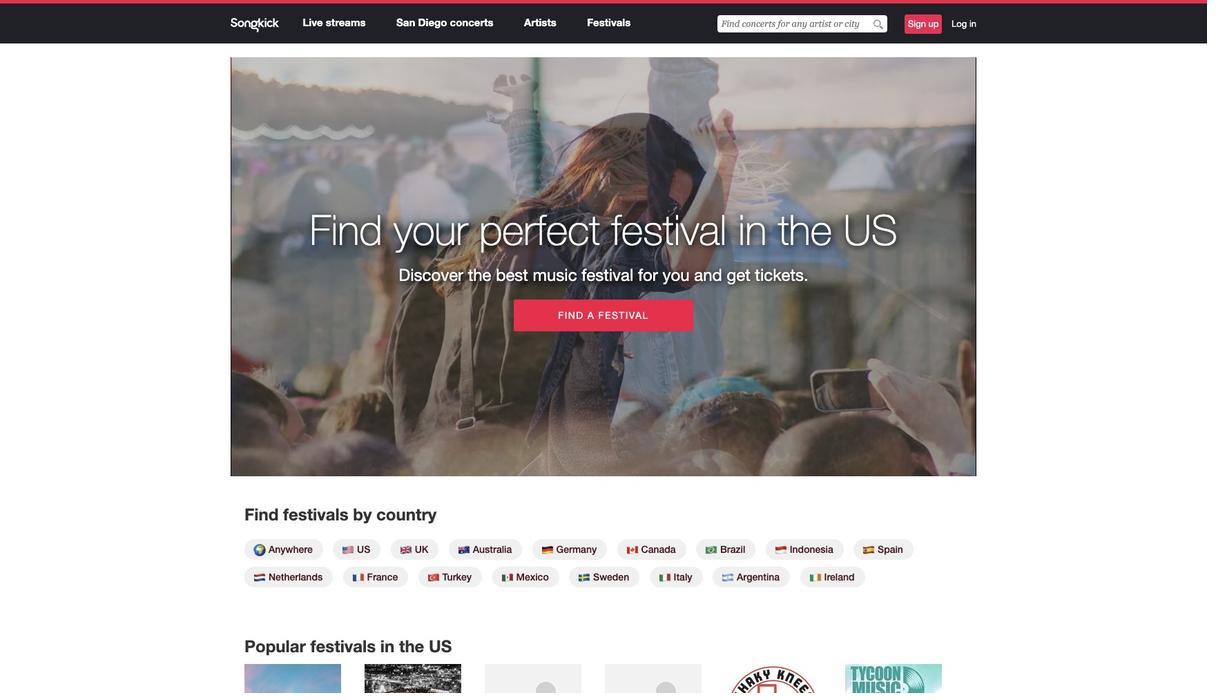 Task type: locate. For each thing, give the bounding box(es) containing it.
discover the best music festival for you and get tickets.
[[399, 265, 809, 285]]

the left best
[[468, 265, 492, 285]]

2 vertical spatial in
[[381, 637, 395, 656]]

🇮🇪
[[810, 573, 822, 585]]

festival
[[612, 205, 727, 254], [582, 265, 634, 285], [599, 310, 649, 321]]

perfect
[[480, 205, 600, 254]]

turkey
[[443, 572, 472, 583]]

0 vertical spatial the
[[779, 205, 833, 254]]

mexico
[[517, 572, 549, 583]]

in up get on the right top of the page
[[739, 205, 767, 254]]

in right log on the right
[[970, 19, 977, 29]]

festival up the you in the right top of the page
[[612, 205, 727, 254]]

live streams link
[[303, 16, 366, 28]]

2 vertical spatial us
[[429, 637, 452, 656]]

festival left for at the right of page
[[582, 265, 634, 285]]

1 vertical spatial festival
[[582, 265, 634, 285]]

1 vertical spatial us
[[357, 544, 371, 556]]

0 horizontal spatial find
[[245, 505, 279, 525]]

1 vertical spatial find
[[559, 310, 584, 321]]

the
[[779, 205, 833, 254], [468, 265, 492, 285], [399, 637, 425, 656]]

festivals up the coachella 2024 image
[[311, 637, 376, 656]]

1 horizontal spatial the
[[468, 265, 492, 285]]

🇦🇺
[[458, 545, 470, 557]]

🇪🇸 spain
[[863, 544, 904, 557]]

up
[[929, 19, 940, 29]]

🇩🇪 germany
[[542, 544, 597, 557]]

discover
[[399, 265, 464, 285]]

music
[[533, 265, 577, 285]]

2 horizontal spatial in
[[970, 19, 977, 29]]

festivals up anywhere in the left of the page
[[283, 505, 349, 525]]

🇦🇺 australia
[[458, 544, 512, 557]]

artists link
[[525, 16, 557, 28]]

popular
[[245, 637, 306, 656]]

search image
[[875, 19, 884, 30]]

find
[[310, 205, 383, 254], [559, 310, 584, 321], [245, 505, 279, 525]]

australia
[[473, 544, 512, 556]]

diego
[[418, 16, 447, 28]]

1 vertical spatial in
[[739, 205, 767, 254]]

sweden
[[594, 572, 630, 583]]

🇦🇷
[[722, 573, 735, 585]]

spain
[[878, 544, 904, 556]]

festival right a
[[599, 310, 649, 321]]

best
[[496, 265, 529, 285]]

0 vertical spatial in
[[970, 19, 977, 29]]

tycoon music festival 2024 image
[[846, 665, 943, 694]]

2 vertical spatial find
[[245, 505, 279, 525]]

sign up link
[[905, 15, 943, 34]]

0 vertical spatial us
[[844, 205, 898, 254]]

find a festival
[[559, 310, 649, 321]]

argentina
[[737, 572, 780, 583]]

🇹🇷
[[428, 573, 440, 585]]

🇮🇩
[[775, 545, 788, 557]]

welcome to rockville 2024 image
[[365, 665, 462, 694]]

a
[[588, 310, 595, 321]]

🇲🇽 mexico
[[501, 572, 549, 585]]

the up the "welcome to rockville 2024" image
[[399, 637, 425, 656]]

find for find your perfect festival in the us
[[310, 205, 383, 254]]

0 horizontal spatial in
[[381, 637, 395, 656]]

2 horizontal spatial us
[[844, 205, 898, 254]]

country
[[377, 505, 437, 525]]

0 horizontal spatial the
[[399, 637, 425, 656]]

your
[[394, 205, 468, 254]]

🇬🇧
[[400, 545, 412, 557]]

🇧🇷
[[706, 545, 718, 557]]

0 horizontal spatial us
[[357, 544, 371, 556]]

and
[[695, 265, 723, 285]]

2 horizontal spatial find
[[559, 310, 584, 321]]

san
[[397, 16, 416, 28]]

festivals for find
[[283, 505, 349, 525]]

1 vertical spatial the
[[468, 265, 492, 285]]

🇩🇪
[[542, 545, 554, 557]]

germany
[[557, 544, 597, 556]]

🇮🇪 ireland
[[810, 572, 855, 585]]

festivals
[[283, 505, 349, 525], [311, 637, 376, 656]]

🇮🇩 indonesia
[[775, 544, 834, 557]]

canada
[[642, 544, 676, 556]]

san diego concerts
[[397, 16, 494, 28]]

france
[[367, 572, 398, 583]]

🇹🇷 turkey
[[428, 572, 472, 585]]

🌍 anywhere
[[254, 544, 313, 557]]

festivals for popular
[[311, 637, 376, 656]]

0 vertical spatial find
[[310, 205, 383, 254]]

find festivals by country
[[245, 505, 437, 525]]

find for find festivals by country
[[245, 505, 279, 525]]

log in
[[952, 19, 977, 29]]

artists
[[525, 16, 557, 28]]

by
[[353, 505, 372, 525]]

live
[[303, 16, 323, 28]]

in up the "welcome to rockville 2024" image
[[381, 637, 395, 656]]

in inside "log in" link
[[970, 19, 977, 29]]

🌍
[[254, 545, 266, 557]]

indonesia
[[790, 544, 834, 556]]

festivals
[[588, 16, 631, 28]]

the up tickets.
[[779, 205, 833, 254]]

1 vertical spatial festivals
[[311, 637, 376, 656]]

0 vertical spatial festivals
[[283, 505, 349, 525]]

🇪🇸
[[863, 545, 876, 557]]

🇫🇷
[[352, 573, 365, 585]]

brazil
[[721, 544, 746, 556]]

popular festivals in the us
[[245, 637, 452, 656]]

1 horizontal spatial find
[[310, 205, 383, 254]]

in
[[970, 19, 977, 29], [739, 205, 767, 254], [381, 637, 395, 656]]

shaky knees festival 2024 image
[[726, 665, 822, 694]]

us
[[844, 205, 898, 254], [357, 544, 371, 556], [429, 637, 452, 656]]

uk
[[415, 544, 429, 556]]



Task type: describe. For each thing, give the bounding box(es) containing it.
italy
[[674, 572, 693, 583]]

log in link
[[952, 18, 977, 30]]

get
[[727, 265, 751, 285]]

1 horizontal spatial in
[[739, 205, 767, 254]]

🇳🇱
[[254, 573, 266, 585]]

2 vertical spatial the
[[399, 637, 425, 656]]

2 horizontal spatial the
[[779, 205, 833, 254]]

sick new world 2024 image
[[485, 665, 582, 694]]

find for find a festival
[[559, 310, 584, 321]]

you
[[663, 265, 690, 285]]

streams
[[326, 16, 366, 28]]

sign up
[[909, 19, 940, 29]]

2 vertical spatial festival
[[599, 310, 649, 321]]

🇳🇱 netherlands
[[254, 572, 323, 585]]

for
[[639, 265, 659, 285]]

us inside 🇺🇸 us
[[357, 544, 371, 556]]

1 horizontal spatial us
[[429, 637, 452, 656]]

sign
[[909, 19, 927, 29]]

live streams
[[303, 16, 366, 28]]

palm tree music festival 2024 image
[[605, 665, 702, 694]]

anywhere
[[269, 544, 313, 556]]

Find concerts for any artist or city search field
[[718, 15, 888, 33]]

find a festival link
[[514, 300, 694, 332]]

festivals link
[[588, 16, 631, 28]]

find your perfect festival in the us
[[310, 205, 898, 254]]

🇮🇹
[[659, 573, 671, 585]]

🇸🇪
[[579, 573, 591, 585]]

🇸🇪 sweden
[[579, 572, 630, 585]]

🇮🇹 italy
[[659, 572, 693, 585]]

🇺🇸 us
[[342, 544, 371, 557]]

🇧🇷 brazil
[[706, 544, 746, 557]]

concerts
[[450, 16, 494, 28]]

🇬🇧 uk
[[400, 544, 429, 557]]

netherlands
[[269, 572, 323, 583]]

🇨🇦 canada
[[627, 544, 676, 557]]

san diego concerts link
[[397, 16, 494, 28]]

log
[[952, 19, 968, 29]]

🇫🇷 france
[[352, 572, 398, 585]]

🇺🇸
[[342, 545, 355, 557]]

coachella 2024 image
[[245, 665, 341, 694]]

🇦🇷 argentina
[[722, 572, 780, 585]]

tickets.
[[756, 265, 809, 285]]

ireland
[[825, 572, 855, 583]]

🇲🇽
[[501, 573, 514, 585]]

0 vertical spatial festival
[[612, 205, 727, 254]]

🇨🇦
[[627, 545, 639, 557]]



Task type: vqa. For each thing, say whether or not it's contained in the screenshot.
Ocean
no



